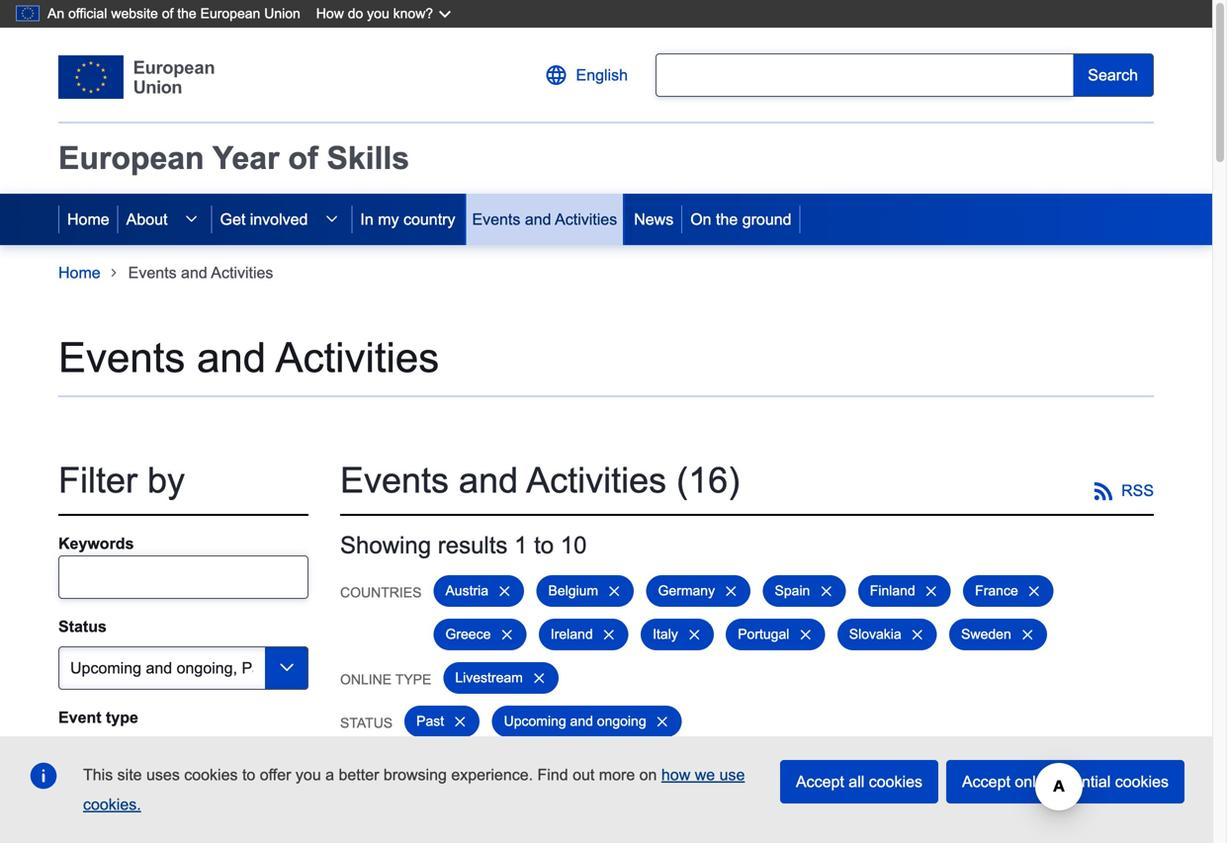 Task type: vqa. For each thing, say whether or not it's contained in the screenshot.
6510117
no



Task type: describe. For each thing, give the bounding box(es) containing it.
date
[[106, 800, 138, 818]]

livestream
[[455, 671, 523, 686]]

education for adult education
[[620, 758, 680, 773]]

portugal link
[[726, 619, 825, 651]]

austria link
[[434, 576, 524, 607]]

spain link
[[763, 576, 846, 607]]

in my country
[[361, 211, 456, 229]]

use
[[720, 767, 745, 784]]

italy
[[653, 627, 678, 642]]

dismiss image for greece
[[499, 627, 515, 643]]

about
[[126, 211, 168, 229]]

european year of skills
[[58, 140, 410, 176]]

0 vertical spatial the
[[177, 6, 197, 21]]

ireland
[[551, 627, 593, 642]]

browsing
[[384, 767, 447, 784]]

xs image
[[183, 212, 199, 228]]

past
[[417, 714, 444, 729]]

upcoming and ongoing link
[[492, 706, 682, 738]]

how we use cookies. link
[[83, 767, 745, 814]]

events down 2xs icon at the left top of page
[[58, 335, 185, 381]]

livestream link
[[443, 663, 559, 694]]

slovakia link
[[838, 619, 938, 651]]

1 vertical spatial to
[[242, 767, 256, 784]]

more
[[599, 767, 635, 784]]

find
[[538, 767, 568, 784]]

know?
[[393, 6, 433, 21]]

dismiss element for slovakia
[[910, 627, 926, 643]]

events and activities link
[[464, 194, 625, 245]]

dismiss element for sweden
[[1020, 627, 1035, 643]]

this site uses cookies to offer you a better browsing experience. find out more on
[[83, 767, 662, 784]]

event type
[[58, 709, 138, 727]]

dismiss element for finland
[[924, 584, 939, 599]]

Search search field
[[656, 53, 1154, 97]]

official
[[68, 6, 107, 21]]

competitiveness link
[[415, 750, 562, 781]]

get involved link
[[212, 194, 312, 245]]

keywords
[[58, 535, 134, 553]]

events and activities inside "link"
[[472, 211, 617, 229]]

event date
[[58, 800, 138, 818]]

better
[[339, 767, 379, 784]]

dismiss image for germany
[[723, 584, 739, 599]]

dismiss image for investment
[[842, 801, 858, 817]]

dismiss image for teacher
[[794, 758, 810, 773]]

1
[[514, 533, 528, 559]]

germany
[[658, 584, 715, 599]]

dismiss element for vocational education
[[980, 758, 996, 773]]

dismiss image for past
[[452, 714, 468, 730]]

Select text field
[[58, 647, 309, 690]]

country
[[404, 211, 456, 229]]

dismiss image for eu financing
[[1118, 758, 1134, 773]]

english button
[[529, 51, 644, 99]]

we
[[695, 767, 715, 784]]

ongoing
[[597, 714, 647, 729]]

france
[[976, 584, 1019, 599]]

vocational education link
[[834, 750, 1008, 781]]

1 horizontal spatial the
[[716, 211, 738, 229]]

dismiss image for sweden
[[1020, 627, 1035, 643]]

dismiss element for ireland
[[601, 627, 617, 643]]

get involved
[[220, 211, 308, 229]]

an official website of the european union
[[47, 6, 301, 21]]

involved
[[250, 211, 308, 229]]

1 horizontal spatial of
[[288, 140, 318, 176]]

in
[[361, 211, 374, 229]]

1 vertical spatial you
[[296, 767, 321, 784]]

labour market
[[894, 801, 978, 816]]

dismiss element for greece
[[499, 627, 515, 643]]

10
[[561, 533, 587, 559]]

site
[[117, 767, 142, 784]]

type for event type
[[106, 709, 138, 727]]

dismiss image for competitiveness
[[534, 758, 550, 773]]

filter by
[[58, 461, 185, 500]]

accept for accept only essential cookies
[[963, 774, 1011, 791]]

(16)
[[677, 461, 740, 500]]

dismiss element for germany
[[723, 584, 739, 599]]

france link
[[964, 576, 1054, 607]]

dismiss element for labour market
[[986, 801, 1002, 817]]

teacher link
[[728, 750, 822, 781]]

austria
[[446, 584, 489, 599]]

eu
[[1032, 758, 1051, 773]]

dismiss element for belgium
[[606, 584, 622, 599]]

market
[[936, 801, 978, 816]]

cookies inside 'link'
[[869, 774, 923, 791]]

dismiss image for ireland
[[601, 627, 617, 643]]

dismiss image for upcoming and ongoing
[[654, 714, 670, 730]]

1 vertical spatial status
[[340, 716, 393, 731]]

adult education link
[[574, 750, 716, 781]]

events up showing
[[340, 461, 449, 500]]

on
[[640, 767, 657, 784]]

online
[[340, 673, 392, 688]]

type for online type
[[395, 673, 432, 688]]

germany link
[[646, 576, 751, 607]]

on
[[691, 211, 712, 229]]

event for event type
[[58, 709, 101, 727]]

adult education
[[586, 758, 680, 773]]

events right 2xs icon at the left top of page
[[128, 264, 177, 282]]

ground
[[743, 211, 792, 229]]

events inside "link"
[[472, 211, 521, 229]]

1 vertical spatial home link
[[58, 261, 101, 285]]

subject
[[340, 760, 403, 775]]

dismiss element for competitiveness
[[534, 758, 550, 773]]

dismiss image for adult education
[[688, 758, 704, 773]]

0 vertical spatial home
[[67, 211, 109, 229]]

only
[[1015, 774, 1044, 791]]

how do you know? button
[[306, 0, 465, 28]]

0 vertical spatial status
[[58, 618, 107, 636]]

union
[[264, 6, 301, 21]]

dismiss image for spain
[[818, 584, 834, 599]]

investment link
[[755, 793, 869, 825]]

search button
[[1074, 53, 1154, 97]]

do
[[348, 6, 363, 21]]

labour market link
[[882, 793, 1014, 825]]

a
[[326, 767, 334, 784]]

on the ground
[[691, 211, 792, 229]]

this
[[83, 767, 113, 784]]

cookies for this
[[184, 767, 238, 784]]

showing
[[340, 533, 431, 559]]



Task type: locate. For each thing, give the bounding box(es) containing it.
of
[[162, 6, 173, 21], [288, 140, 318, 176]]

by
[[147, 461, 185, 500]]

you left a
[[296, 767, 321, 784]]

dismiss image right "greece"
[[499, 627, 515, 643]]

status down keywords
[[58, 618, 107, 636]]

0 vertical spatial home link
[[59, 194, 117, 245]]

dismiss image right teacher
[[794, 758, 810, 773]]

dismiss element right sweden
[[1020, 627, 1035, 643]]

home link left 2xs icon at the left top of page
[[58, 261, 101, 285]]

you inside dropdown button
[[367, 6, 389, 21]]

dismiss image inside france link
[[1027, 584, 1042, 599]]

dismiss image right france
[[1027, 584, 1042, 599]]

dismiss image inside slovakia link
[[910, 627, 926, 643]]

year
[[213, 140, 279, 176]]

status
[[58, 618, 107, 636], [340, 716, 393, 731]]

dismiss element right spain
[[818, 584, 834, 599]]

dismiss element for upcoming and ongoing
[[654, 714, 670, 730]]

how
[[662, 767, 691, 784]]

dismiss image inside 'upcoming and ongoing' link
[[654, 714, 670, 730]]

finland link
[[858, 576, 951, 607]]

home
[[67, 211, 109, 229], [58, 264, 101, 282]]

about link
[[118, 194, 172, 245]]

dismiss element right the portugal
[[798, 627, 813, 643]]

dismiss image for belgium
[[606, 584, 622, 599]]

activities inside "link"
[[555, 211, 617, 229]]

dismiss image for italy
[[686, 627, 702, 643]]

events
[[472, 211, 521, 229], [128, 264, 177, 282], [58, 335, 185, 381], [340, 461, 449, 500]]

adult
[[586, 758, 616, 773]]

dismiss element inside germany link
[[723, 584, 739, 599]]

dismiss image right the austria
[[497, 584, 512, 599]]

dismiss element for past
[[452, 714, 468, 730]]

2xs image
[[108, 267, 120, 279]]

of right year
[[288, 140, 318, 176]]

0 horizontal spatial status
[[58, 618, 107, 636]]

dismiss image right belgium at the bottom of the page
[[606, 584, 622, 599]]

type up the site
[[106, 709, 138, 727]]

status down online
[[340, 716, 393, 731]]

dismiss image for portugal
[[798, 627, 813, 643]]

dismiss element inside labour market link
[[986, 801, 1002, 817]]

1 vertical spatial european
[[58, 140, 204, 176]]

dismiss image right the "past"
[[452, 714, 468, 730]]

0 horizontal spatial you
[[296, 767, 321, 784]]

xs image
[[324, 212, 340, 228]]

dismiss image right spain
[[818, 584, 834, 599]]

dismiss image inside labour market link
[[986, 801, 1002, 817]]

english
[[576, 66, 628, 84]]

dismiss element for livestream
[[531, 671, 547, 686]]

0 horizontal spatial the
[[177, 6, 197, 21]]

dismiss element right ongoing
[[654, 714, 670, 730]]

accept up market
[[963, 774, 1011, 791]]

countries
[[340, 586, 422, 601]]

0 horizontal spatial to
[[242, 767, 256, 784]]

upcoming and ongoing
[[504, 714, 647, 729]]

dismiss element inside the austria link
[[497, 584, 512, 599]]

dismiss element for italy
[[686, 627, 702, 643]]

belgium link
[[537, 576, 634, 607]]

dismiss element left eu
[[980, 758, 996, 773]]

european
[[200, 6, 260, 21], [58, 140, 204, 176]]

1 vertical spatial s image
[[1094, 482, 1114, 501]]

how
[[316, 6, 344, 21]]

event down the this
[[58, 800, 101, 818]]

type
[[395, 673, 432, 688], [106, 709, 138, 727]]

dismiss image right italy
[[686, 627, 702, 643]]

the
[[177, 6, 197, 21], [716, 211, 738, 229]]

s image left the "rss"
[[1094, 482, 1114, 501]]

dismiss element inside portugal link
[[798, 627, 813, 643]]

dismiss image right slovakia
[[910, 627, 926, 643]]

experience.
[[451, 767, 533, 784]]

event up the this
[[58, 709, 101, 727]]

home left about link
[[67, 211, 109, 229]]

0 vertical spatial event
[[58, 709, 101, 727]]

and
[[525, 211, 552, 229], [181, 264, 207, 282], [197, 335, 266, 381], [459, 461, 518, 500], [570, 714, 593, 729]]

1 horizontal spatial to
[[534, 533, 554, 559]]

dismiss image inside portugal link
[[798, 627, 813, 643]]

slovakia
[[850, 627, 902, 642]]

1 education from the left
[[620, 758, 680, 773]]

0 vertical spatial european
[[200, 6, 260, 21]]

0 horizontal spatial of
[[162, 6, 173, 21]]

0 horizontal spatial s image
[[545, 63, 568, 87]]

dismiss element right belgium at the bottom of the page
[[606, 584, 622, 599]]

dismiss image for labour market
[[986, 801, 1002, 817]]

dismiss element right finland
[[924, 584, 939, 599]]

uses
[[146, 767, 180, 784]]

1 vertical spatial type
[[106, 709, 138, 727]]

the right website
[[177, 6, 197, 21]]

european left union
[[200, 6, 260, 21]]

dismiss image for slovakia
[[910, 627, 926, 643]]

dismiss image for vocational education
[[980, 758, 996, 773]]

dismiss element inside teacher link
[[794, 758, 810, 773]]

0 vertical spatial of
[[162, 6, 173, 21]]

dismiss element for portugal
[[798, 627, 813, 643]]

sweden link
[[950, 619, 1047, 651]]

european up about link
[[58, 140, 204, 176]]

in my country link
[[353, 194, 463, 245]]

accept only essential cookies
[[963, 774, 1169, 791]]

dismiss element right italy
[[686, 627, 702, 643]]

filter
[[58, 461, 138, 500]]

news link
[[626, 194, 682, 245]]

dismiss element right france
[[1027, 584, 1042, 599]]

dismiss element down "all" on the right bottom
[[842, 801, 858, 817]]

dismiss image inside sweden link
[[1020, 627, 1035, 643]]

essential
[[1049, 774, 1111, 791]]

the right "on" at the top
[[716, 211, 738, 229]]

dismiss image inside livestream link
[[531, 671, 547, 686]]

dismiss element inside sweden link
[[1020, 627, 1035, 643]]

dismiss image right sweden
[[1020, 627, 1035, 643]]

cookies down vocational education
[[869, 774, 923, 791]]

to
[[534, 533, 554, 559], [242, 767, 256, 784]]

labour
[[894, 801, 932, 816]]

dismiss image inside vocational education link
[[980, 758, 996, 773]]

0 vertical spatial to
[[534, 533, 554, 559]]

dismiss element inside finland link
[[924, 584, 939, 599]]

1 horizontal spatial type
[[395, 673, 432, 688]]

dismiss element right the 'germany'
[[723, 584, 739, 599]]

dismiss image for finland
[[924, 584, 939, 599]]

education for vocational education
[[912, 758, 972, 773]]

dismiss element right the austria
[[497, 584, 512, 599]]

s image left "english" on the top of page
[[545, 63, 568, 87]]

dismiss element inside belgium link
[[606, 584, 622, 599]]

dismiss element left use on the right bottom of page
[[688, 758, 704, 773]]

home link left about link
[[59, 194, 117, 245]]

0 horizontal spatial accept
[[796, 774, 845, 791]]

dismiss image inside "spain" "link"
[[818, 584, 834, 599]]

2 education from the left
[[912, 758, 972, 773]]

0 vertical spatial type
[[395, 673, 432, 688]]

dismiss image up upcoming on the left bottom of page
[[531, 671, 547, 686]]

1 vertical spatial the
[[716, 211, 738, 229]]

dismiss element inside eu financing link
[[1118, 758, 1134, 773]]

dismiss image inside teacher link
[[794, 758, 810, 773]]

eu financing link
[[1020, 750, 1146, 781]]

dismiss element right the "past"
[[452, 714, 468, 730]]

dismiss image
[[497, 584, 512, 599], [723, 584, 739, 599], [818, 584, 834, 599], [924, 584, 939, 599], [1027, 584, 1042, 599], [601, 627, 617, 643], [531, 671, 547, 686], [452, 714, 468, 730], [534, 758, 550, 773], [688, 758, 704, 773], [980, 758, 996, 773], [842, 801, 858, 817]]

accept all cookies
[[796, 774, 923, 791]]

search
[[1088, 66, 1139, 84]]

eu financing
[[1032, 758, 1111, 773]]

of right website
[[162, 6, 173, 21]]

greece link
[[434, 619, 527, 651]]

finland
[[870, 584, 916, 599]]

dismiss image right the 'germany'
[[723, 584, 739, 599]]

get
[[220, 211, 246, 229]]

dismiss element for investment
[[842, 801, 858, 817]]

dismiss image inside competitiveness link
[[534, 758, 550, 773]]

dismiss image inside past link
[[452, 714, 468, 730]]

an
[[47, 6, 64, 21]]

dismiss element inside competitiveness link
[[534, 758, 550, 773]]

1 horizontal spatial status
[[340, 716, 393, 731]]

dismiss image down "all" on the right bottom
[[842, 801, 858, 817]]

news
[[634, 211, 674, 229]]

0 vertical spatial s image
[[545, 63, 568, 87]]

dismiss element inside 'upcoming and ongoing' link
[[654, 714, 670, 730]]

dismiss element inside the ireland link
[[601, 627, 617, 643]]

and inside "link"
[[525, 211, 552, 229]]

accept inside 'link'
[[796, 774, 845, 791]]

website
[[111, 6, 158, 21]]

dismiss image right ireland
[[601, 627, 617, 643]]

cookies right uses
[[184, 767, 238, 784]]

dismiss element for spain
[[818, 584, 834, 599]]

dismiss element inside the italy link
[[686, 627, 702, 643]]

dismiss image inside the ireland link
[[601, 627, 617, 643]]

s image inside english "button"
[[545, 63, 568, 87]]

1 event from the top
[[58, 709, 101, 727]]

dismiss image inside germany link
[[723, 584, 739, 599]]

dismiss element left out
[[534, 758, 550, 773]]

spain
[[775, 584, 811, 599]]

rss link
[[1094, 482, 1154, 502]]

1 vertical spatial of
[[288, 140, 318, 176]]

0 horizontal spatial education
[[620, 758, 680, 773]]

european union flag image
[[58, 55, 214, 99]]

all
[[849, 774, 865, 791]]

to right the 1
[[534, 533, 554, 559]]

home link
[[59, 194, 117, 245], [58, 261, 101, 285]]

dismiss image inside greece link
[[499, 627, 515, 643]]

s image inside rss link
[[1094, 482, 1114, 501]]

competitiveness
[[427, 758, 526, 773]]

dismiss image inside the austria link
[[497, 584, 512, 599]]

dismiss element right financing
[[1118, 758, 1134, 773]]

investment
[[767, 801, 834, 816]]

1 accept from the left
[[796, 774, 845, 791]]

type up the "past"
[[395, 673, 432, 688]]

s image
[[545, 63, 568, 87], [1094, 482, 1114, 501]]

dismiss element right teacher
[[794, 758, 810, 773]]

out
[[573, 767, 595, 784]]

dismiss element right slovakia
[[910, 627, 926, 643]]

dismiss image right financing
[[1118, 758, 1134, 773]]

event
[[58, 709, 101, 727], [58, 800, 101, 818]]

cookies for accept
[[1116, 774, 1169, 791]]

past link
[[405, 706, 480, 738]]

dismiss element inside past link
[[452, 714, 468, 730]]

accept up the investment link
[[796, 774, 845, 791]]

dismiss element inside slovakia link
[[910, 627, 926, 643]]

dismiss element for eu financing
[[1118, 758, 1134, 773]]

dismiss element inside greece link
[[499, 627, 515, 643]]

1 horizontal spatial s image
[[1094, 482, 1114, 501]]

online type
[[340, 673, 432, 688]]

dismiss image inside belgium link
[[606, 584, 622, 599]]

accept all cookies link
[[780, 761, 939, 804]]

2 accept from the left
[[963, 774, 1011, 791]]

dismiss image inside adult education link
[[688, 758, 704, 773]]

dismiss element inside livestream link
[[531, 671, 547, 686]]

accept only essential cookies link
[[947, 761, 1185, 804]]

upcoming
[[504, 714, 566, 729]]

1 horizontal spatial cookies
[[869, 774, 923, 791]]

vocational
[[846, 758, 908, 773]]

italy link
[[641, 619, 714, 651]]

Keywords text field
[[58, 556, 309, 599]]

rss
[[1122, 482, 1154, 500]]

to left offer
[[242, 767, 256, 784]]

dismiss element for france
[[1027, 584, 1042, 599]]

dismiss image left out
[[534, 758, 550, 773]]

dismiss image left eu
[[980, 758, 996, 773]]

financing
[[1055, 758, 1111, 773]]

dismiss image for austria
[[497, 584, 512, 599]]

dismiss image inside eu financing link
[[1118, 758, 1134, 773]]

dismiss element inside france link
[[1027, 584, 1042, 599]]

dismiss image inside the investment link
[[842, 801, 858, 817]]

dismiss element inside the investment link
[[842, 801, 858, 817]]

showing results 1 to 10
[[340, 533, 587, 559]]

cookies right essential
[[1116, 774, 1169, 791]]

1 horizontal spatial education
[[912, 758, 972, 773]]

dismiss element right ireland
[[601, 627, 617, 643]]

cookies.
[[83, 796, 141, 814]]

results
[[438, 533, 508, 559]]

skills
[[327, 140, 410, 176]]

greece
[[446, 627, 491, 642]]

1 horizontal spatial you
[[367, 6, 389, 21]]

dismiss image right the portugal
[[798, 627, 813, 643]]

dismiss element right "greece"
[[499, 627, 515, 643]]

vocational education
[[846, 758, 972, 773]]

how we use cookies.
[[83, 767, 745, 814]]

dismiss image right market
[[986, 801, 1002, 817]]

dismiss image for livestream
[[531, 671, 547, 686]]

dismiss element inside adult education link
[[688, 758, 704, 773]]

dismiss element
[[497, 584, 512, 599], [606, 584, 622, 599], [723, 584, 739, 599], [818, 584, 834, 599], [924, 584, 939, 599], [1027, 584, 1042, 599], [499, 627, 515, 643], [601, 627, 617, 643], [686, 627, 702, 643], [798, 627, 813, 643], [910, 627, 926, 643], [1020, 627, 1035, 643], [531, 671, 547, 686], [452, 714, 468, 730], [654, 714, 670, 730], [534, 758, 550, 773], [688, 758, 704, 773], [794, 758, 810, 773], [980, 758, 996, 773], [1118, 758, 1134, 773], [842, 801, 858, 817], [986, 801, 1002, 817]]

cookies
[[184, 767, 238, 784], [869, 774, 923, 791], [1116, 774, 1169, 791]]

1 horizontal spatial accept
[[963, 774, 1011, 791]]

dismiss image right finland
[[924, 584, 939, 599]]

0 horizontal spatial type
[[106, 709, 138, 727]]

dismiss image for france
[[1027, 584, 1042, 599]]

1 vertical spatial event
[[58, 800, 101, 818]]

you right 'do'
[[367, 6, 389, 21]]

dismiss image inside the italy link
[[686, 627, 702, 643]]

events right country
[[472, 211, 521, 229]]

None search field
[[656, 53, 1074, 97]]

portugal
[[738, 627, 790, 642]]

0 vertical spatial you
[[367, 6, 389, 21]]

you
[[367, 6, 389, 21], [296, 767, 321, 784]]

event for event date
[[58, 800, 101, 818]]

dismiss element right market
[[986, 801, 1002, 817]]

dismiss image
[[606, 584, 622, 599], [499, 627, 515, 643], [686, 627, 702, 643], [798, 627, 813, 643], [910, 627, 926, 643], [1020, 627, 1035, 643], [654, 714, 670, 730], [794, 758, 810, 773], [1118, 758, 1134, 773], [986, 801, 1002, 817]]

dismiss element for teacher
[[794, 758, 810, 773]]

dismiss element for adult education
[[688, 758, 704, 773]]

home left 2xs icon at the left top of page
[[58, 264, 101, 282]]

2 horizontal spatial cookies
[[1116, 774, 1169, 791]]

dismiss image right ongoing
[[654, 714, 670, 730]]

0 horizontal spatial cookies
[[184, 767, 238, 784]]

dismiss element up upcoming on the left bottom of page
[[531, 671, 547, 686]]

dismiss element inside vocational education link
[[980, 758, 996, 773]]

my
[[378, 211, 399, 229]]

2 event from the top
[[58, 800, 101, 818]]

dismiss image inside finland link
[[924, 584, 939, 599]]

accept for accept all cookies
[[796, 774, 845, 791]]

1 vertical spatial home
[[58, 264, 101, 282]]

how do you know?
[[316, 6, 433, 21]]

dismiss element for austria
[[497, 584, 512, 599]]

dismiss image left use on the right bottom of page
[[688, 758, 704, 773]]

dismiss element inside "spain" "link"
[[818, 584, 834, 599]]



